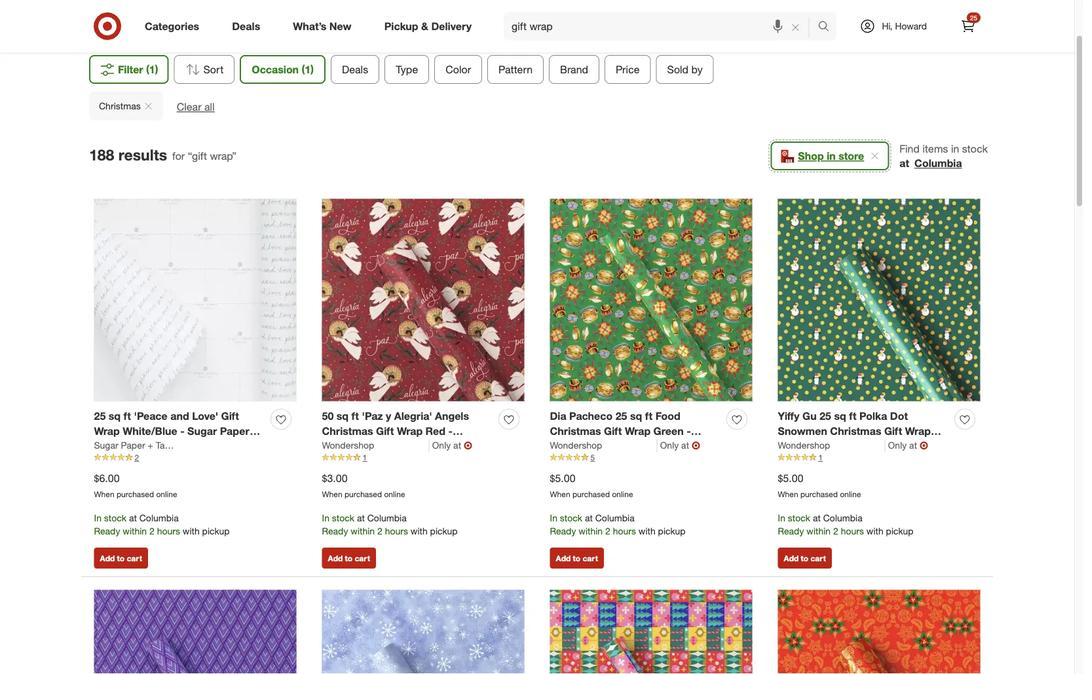 Task type: describe. For each thing, give the bounding box(es) containing it.
christmas inside "50 sq ft 'paz y alegria' angels christmas gift wrap red - wondershop™"
[[322, 425, 373, 438]]

dia pacheco 25 sq ft food christmas gift wrap green - wondershop™
[[550, 410, 691, 453]]

wrap"
[[210, 150, 237, 162]]

when for 50 sq ft 'paz y alegria' angels christmas gift wrap red - wondershop™
[[322, 489, 343, 499]]

snowmen
[[778, 425, 828, 438]]

to for 50 sq ft 'paz y alegria' angels christmas gift wrap red - wondershop™
[[345, 554, 353, 563]]

brand
[[560, 63, 589, 76]]

pattern button
[[488, 55, 544, 84]]

"gift
[[188, 150, 207, 162]]

christmas button
[[89, 92, 164, 121]]

categories
[[145, 20, 199, 32]]

2 for 25 sq ft 'peace and love' gift wrap white/blue - sugar paper™ + target
[[149, 525, 155, 537]]

ft inside "50 sq ft 'paz y alegria' angels christmas gift wrap red - wondershop™"
[[352, 410, 359, 423]]

add to cart for dia pacheco 25 sq ft food christmas gift wrap green - wondershop™
[[556, 554, 598, 563]]

filter (1) button
[[89, 55, 169, 84]]

5 link
[[550, 452, 753, 464]]

2 for dia pacheco 25 sq ft food christmas gift wrap green - wondershop™
[[606, 525, 611, 537]]

in stock at  columbia ready within 2 hours with pickup for gift
[[322, 512, 458, 537]]

ft inside 25 sq ft 'peace and love' gift wrap white/blue - sugar paper™ + target
[[124, 410, 131, 423]]

results
[[118, 145, 167, 164]]

- inside "50 sq ft 'paz y alegria' angels christmas gift wrap red - wondershop™"
[[449, 425, 453, 438]]

1 link for wrap
[[322, 452, 525, 464]]

color
[[446, 63, 471, 76]]

sort button
[[174, 55, 235, 84]]

stock for 50 sq ft 'paz y alegria' angels christmas gift wrap red - wondershop™
[[332, 512, 355, 524]]

cart for yiffy gu 25 sq ft polka dot snowmen christmas gift wrap green - wondershop™
[[811, 554, 826, 563]]

25 inside 25 sq ft 'peace and love' gift wrap white/blue - sugar paper™ + target
[[94, 410, 106, 423]]

to for dia pacheco 25 sq ft food christmas gift wrap green - wondershop™
[[573, 554, 581, 563]]

clear all
[[177, 101, 215, 113]]

only for wrap
[[889, 440, 907, 451]]

add to cart button for dia pacheco 25 sq ft food christmas gift wrap green - wondershop™
[[550, 548, 604, 569]]

ft inside dia pacheco 25 sq ft food christmas gift wrap green - wondershop™
[[645, 410, 653, 423]]

only for -
[[660, 440, 679, 451]]

sponsored
[[892, 31, 931, 41]]

what's
[[293, 20, 327, 32]]

white/blue
[[123, 425, 177, 438]]

wondershop link for christmas
[[322, 439, 430, 452]]

only at ¬ for red
[[432, 439, 473, 452]]

- inside yiffy gu 25 sq ft polka dot snowmen christmas gift wrap green - wondershop™
[[811, 440, 816, 453]]

deals button
[[331, 55, 380, 84]]

by
[[692, 63, 703, 76]]

food
[[656, 410, 681, 423]]

and
[[170, 410, 189, 423]]

columbia button
[[915, 156, 963, 171]]

ready for dia pacheco 25 sq ft food christmas gift wrap green - wondershop™
[[550, 525, 576, 537]]

in stock at  columbia ready within 2 hours with pickup for white/blue
[[94, 512, 230, 537]]

$3.00
[[322, 472, 348, 485]]

hours for gift
[[385, 525, 408, 537]]

2 link
[[94, 452, 297, 464]]

$6.00
[[94, 472, 120, 485]]

gift inside dia pacheco 25 sq ft food christmas gift wrap green - wondershop™
[[604, 425, 622, 438]]

wondershop™ inside "50 sq ft 'paz y alegria' angels christmas gift wrap red - wondershop™"
[[322, 440, 391, 453]]

only for red
[[432, 440, 451, 451]]

color button
[[435, 55, 482, 84]]

5
[[591, 453, 595, 463]]

dia
[[550, 410, 567, 423]]

when for yiffy gu 25 sq ft polka dot snowmen christmas gift wrap green - wondershop™
[[778, 489, 799, 499]]

in for 50 sq ft 'paz y alegria' angels christmas gift wrap red - wondershop™
[[322, 512, 330, 524]]

add for dia pacheco 25 sq ft food christmas gift wrap green - wondershop™
[[556, 554, 571, 563]]

'paz
[[362, 410, 383, 423]]

25 inside yiffy gu 25 sq ft polka dot snowmen christmas gift wrap green - wondershop™
[[820, 410, 832, 423]]

with for green
[[639, 525, 656, 537]]

sold by
[[668, 63, 703, 76]]

wrap inside yiffy gu 25 sq ft polka dot snowmen christmas gift wrap green - wondershop™
[[906, 425, 931, 438]]

add for 50 sq ft 'paz y alegria' angels christmas gift wrap red - wondershop™
[[328, 554, 343, 563]]

'peace
[[134, 410, 168, 423]]

cart for 25 sq ft 'peace and love' gift wrap white/blue - sugar paper™ + target
[[127, 554, 142, 563]]

alegria'
[[394, 410, 432, 423]]

wondershop for pacheco
[[550, 440, 603, 451]]

shop
[[799, 150, 824, 162]]

columbia for 50 sq ft 'paz y alegria' angels christmas gift wrap red - wondershop™
[[368, 512, 407, 524]]

$5.00 for dia pacheco 25 sq ft food christmas gift wrap green - wondershop™
[[550, 472, 576, 485]]

(1) for occasion (1)
[[302, 63, 314, 76]]

only at ¬ for -
[[660, 439, 701, 452]]

yiffy gu 25 sq ft polka dot snowmen christmas gift wrap green - wondershop™ link
[[778, 409, 950, 453]]

1 link for gift
[[778, 452, 981, 464]]

add to cart for 25 sq ft 'peace and love' gift wrap white/blue - sugar paper™ + target
[[100, 554, 142, 563]]

y
[[386, 410, 392, 423]]

stock for yiffy gu 25 sq ft polka dot snowmen christmas gift wrap green - wondershop™
[[788, 512, 811, 524]]

ready for 50 sq ft 'paz y alegria' angels christmas gift wrap red - wondershop™
[[322, 525, 348, 537]]

sugar paper + target
[[94, 440, 181, 451]]

price button
[[605, 55, 651, 84]]

188
[[89, 145, 114, 164]]

store
[[839, 150, 865, 162]]

wrap inside "50 sq ft 'paz y alegria' angels christmas gift wrap red - wondershop™"
[[397, 425, 423, 438]]

25 sq ft 'peace and love' gift wrap white/blue - sugar paper™ + target link
[[94, 409, 266, 453]]

howard
[[896, 20, 927, 32]]

1 horizontal spatial target
[[156, 440, 181, 451]]

online for gift
[[384, 489, 405, 499]]

gift inside "50 sq ft 'paz y alegria' angels christmas gift wrap red - wondershop™"
[[376, 425, 394, 438]]

pacheco
[[570, 410, 613, 423]]

purchased for christmas
[[345, 489, 382, 499]]

add for 25 sq ft 'peace and love' gift wrap white/blue - sugar paper™ + target
[[100, 554, 115, 563]]

hours for wrap
[[613, 525, 636, 537]]

what's new
[[293, 20, 352, 32]]

sort
[[204, 63, 224, 76]]

pickup for dia pacheco 25 sq ft food christmas gift wrap green - wondershop™
[[658, 525, 686, 537]]

pickup
[[384, 20, 419, 32]]

add to cart for yiffy gu 25 sq ft polka dot snowmen christmas gift wrap green - wondershop™
[[784, 554, 826, 563]]

christmas inside yiffy gu 25 sq ft polka dot snowmen christmas gift wrap green - wondershop™
[[831, 425, 882, 438]]

to for yiffy gu 25 sq ft polka dot snowmen christmas gift wrap green - wondershop™
[[801, 554, 809, 563]]

add to cart button for 25 sq ft 'peace and love' gift wrap white/blue - sugar paper™ + target
[[94, 548, 148, 569]]

angels
[[435, 410, 469, 423]]

filter
[[118, 63, 143, 76]]

- inside 25 sq ft 'peace and love' gift wrap white/blue - sugar paper™ + target
[[180, 425, 185, 438]]

green inside dia pacheco 25 sq ft food christmas gift wrap green - wondershop™
[[654, 425, 684, 438]]

$6.00 when purchased online
[[94, 472, 177, 499]]

search
[[812, 21, 844, 34]]

25 link
[[954, 12, 983, 41]]

purchased for wrap
[[117, 489, 154, 499]]

columbia for 25 sq ft 'peace and love' gift wrap white/blue - sugar paper™ + target
[[139, 512, 179, 524]]

price
[[616, 63, 640, 76]]

50
[[322, 410, 334, 423]]

clear all button
[[177, 100, 215, 115]]

25 sq ft 'peace and love' gift wrap white/blue - sugar paper™ + target
[[94, 410, 265, 453]]

gu
[[803, 410, 817, 423]]

paper
[[121, 440, 145, 451]]

stock for 25 sq ft 'peace and love' gift wrap white/blue - sugar paper™ + target
[[104, 512, 127, 524]]

occasion
[[252, 63, 299, 76]]

sq inside "50 sq ft 'paz y alegria' angels christmas gift wrap red - wondershop™"
[[337, 410, 349, 423]]

delivery
[[432, 20, 472, 32]]

+ inside 25 sq ft 'peace and love' gift wrap white/blue - sugar paper™ + target
[[259, 425, 265, 438]]

at inside find items in stock at columbia
[[900, 157, 910, 170]]

wondershop for gu
[[778, 440, 831, 451]]

columbia for dia pacheco 25 sq ft food christmas gift wrap green - wondershop™
[[596, 512, 635, 524]]

clear
[[177, 101, 202, 113]]

in for yiffy gu 25 sq ft polka dot snowmen christmas gift wrap green - wondershop™
[[778, 512, 786, 524]]

in stock at  columbia ready within 2 hours with pickup for christmas
[[778, 512, 914, 537]]

ready for 25 sq ft 'peace and love' gift wrap white/blue - sugar paper™ + target
[[94, 525, 120, 537]]

1 vertical spatial sugar
[[94, 440, 118, 451]]

what's new link
[[282, 12, 368, 41]]

$3.00 when purchased online
[[322, 472, 405, 499]]



Task type: locate. For each thing, give the bounding box(es) containing it.
2 only at ¬ from the left
[[660, 439, 701, 452]]

3 wrap from the left
[[625, 425, 651, 438]]

+ down the white/blue
[[148, 440, 153, 451]]

4 add to cart button from the left
[[778, 548, 832, 569]]

&
[[421, 20, 429, 32]]

sold
[[668, 63, 689, 76]]

1 down snowmen in the bottom of the page
[[819, 453, 823, 463]]

yiffy gu 25 sq ft ornaments and candy canes christmas gift wrap - wondershop™ image
[[550, 590, 753, 674], [550, 590, 753, 674]]

only at ¬ down food at the right of page
[[660, 439, 701, 452]]

vanessa brantley-newton 25 sq ft snowflakes christmas gift wrap blue - wondershop™ image
[[322, 590, 525, 674], [322, 590, 525, 674]]

2 add to cart button from the left
[[322, 548, 376, 569]]

deals up occasion
[[232, 20, 260, 32]]

wondershop link
[[322, 439, 430, 452], [550, 439, 658, 452], [778, 439, 886, 452]]

when for 25 sq ft 'peace and love' gift wrap white/blue - sugar paper™ + target
[[94, 489, 114, 499]]

with for -
[[183, 525, 200, 537]]

50 sq ft 'paz y alegria' angels christmas gift wrap red - wondershop™
[[322, 410, 469, 453]]

within for 25 sq ft 'peace and love' gift wrap white/blue - sugar paper™ + target
[[123, 525, 147, 537]]

stock for dia pacheco 25 sq ft food christmas gift wrap green - wondershop™
[[560, 512, 583, 524]]

3 wondershop™ from the left
[[819, 440, 887, 453]]

- down and
[[180, 425, 185, 438]]

purchased for snowmen
[[801, 489, 838, 499]]

0 horizontal spatial in
[[827, 150, 836, 162]]

0 horizontal spatial wondershop™
[[322, 440, 391, 453]]

(1) inside 'filter (1)' button
[[146, 63, 158, 76]]

wondershop link for snowmen
[[778, 439, 886, 452]]

deals inside button
[[342, 63, 368, 76]]

hours for christmas
[[841, 525, 864, 537]]

online inside $3.00 when purchased online
[[384, 489, 405, 499]]

wondershop link up "5"
[[550, 439, 658, 452]]

deals for deals button
[[342, 63, 368, 76]]

0 horizontal spatial only at ¬
[[432, 439, 473, 452]]

0 horizontal spatial sugar
[[94, 440, 118, 451]]

sq right gu
[[835, 410, 847, 423]]

1 horizontal spatial wondershop link
[[550, 439, 658, 452]]

3 only at ¬ from the left
[[889, 439, 929, 452]]

3 cart from the left
[[583, 554, 598, 563]]

shop in store
[[799, 150, 865, 162]]

25 right "howard"
[[971, 13, 978, 22]]

ft left food at the right of page
[[645, 410, 653, 423]]

1 horizontal spatial wondershop™
[[550, 440, 619, 453]]

wondershop link down 'paz
[[322, 439, 430, 452]]

online down the 5 link
[[612, 489, 633, 499]]

yiffy gu 25 sq ft polka dot snowmen christmas gift wrap green - wondershop™
[[778, 410, 931, 453]]

wondershop™ inside yiffy gu 25 sq ft polka dot snowmen christmas gift wrap green - wondershop™
[[819, 440, 887, 453]]

gift
[[221, 410, 239, 423], [376, 425, 394, 438], [604, 425, 622, 438], [885, 425, 903, 438]]

wondershop up "5"
[[550, 440, 603, 451]]

cart for 50 sq ft 'paz y alegria' angels christmas gift wrap red - wondershop™
[[355, 554, 370, 563]]

dia pacheco 25 sq ft food christmas gift wrap green - wondershop™ image
[[550, 199, 753, 402], [550, 199, 753, 402]]

ready for yiffy gu 25 sq ft polka dot snowmen christmas gift wrap green - wondershop™
[[778, 525, 804, 537]]

hours for white/blue
[[157, 525, 180, 537]]

shop in store button
[[771, 142, 890, 171]]

online for white/blue
[[156, 489, 177, 499]]

4 sq from the left
[[835, 410, 847, 423]]

wondershop down 50
[[322, 440, 374, 451]]

stock inside find items in stock at columbia
[[963, 142, 988, 155]]

pickup & delivery
[[384, 20, 472, 32]]

gift down pacheco
[[604, 425, 622, 438]]

3 sq from the left
[[630, 410, 643, 423]]

christmas down 'filter (1)' button
[[99, 100, 141, 112]]

dia pacheco 25 sq ft poinsettia flower christmas gift wrap red - wondershop™ image
[[778, 590, 981, 674], [778, 590, 981, 674]]

3 ft from the left
[[645, 410, 653, 423]]

1 horizontal spatial (1)
[[302, 63, 314, 76]]

- up the 5 link
[[687, 425, 691, 438]]

with for gift
[[867, 525, 884, 537]]

1 wondershop link from the left
[[322, 439, 430, 452]]

4 online from the left
[[841, 489, 862, 499]]

3 purchased from the left
[[573, 489, 610, 499]]

cart for dia pacheco 25 sq ft food christmas gift wrap green - wondershop™
[[583, 554, 598, 563]]

target up $6.00 on the bottom left of the page
[[94, 440, 125, 453]]

online down 2 link
[[156, 489, 177, 499]]

4 add from the left
[[784, 554, 799, 563]]

¬ for yiffy gu 25 sq ft polka dot snowmen christmas gift wrap green - wondershop™
[[920, 439, 929, 452]]

1 ft from the left
[[124, 410, 131, 423]]

to for 25 sq ft 'peace and love' gift wrap white/blue - sugar paper™ + target
[[117, 554, 125, 563]]

1 pickup from the left
[[202, 525, 230, 537]]

3 add from the left
[[556, 554, 571, 563]]

0 vertical spatial green
[[654, 425, 684, 438]]

1 horizontal spatial only at ¬
[[660, 439, 701, 452]]

yiffy gu 25 sq ft polka dot snowmen christmas gift wrap green - wondershop™ image
[[778, 199, 981, 402], [778, 199, 981, 402]]

gift up paper™
[[221, 410, 239, 423]]

columbia inside find items in stock at columbia
[[915, 157, 963, 170]]

sold by button
[[656, 55, 714, 84]]

1 add to cart from the left
[[100, 554, 142, 563]]

wondershop™ down pacheco
[[550, 440, 619, 453]]

only at ¬
[[432, 439, 473, 452], [660, 439, 701, 452], [889, 439, 929, 452]]

0 horizontal spatial target
[[94, 440, 125, 453]]

for
[[172, 150, 185, 162]]

add for yiffy gu 25 sq ft polka dot snowmen christmas gift wrap green - wondershop™
[[784, 554, 799, 563]]

online for christmas
[[841, 489, 862, 499]]

sugar inside 25 sq ft 'peace and love' gift wrap white/blue - sugar paper™ + target
[[188, 425, 217, 438]]

3 in from the left
[[550, 512, 558, 524]]

christmas down 50
[[322, 425, 373, 438]]

2 wondershop™ from the left
[[550, 440, 619, 453]]

at
[[900, 157, 910, 170], [454, 440, 461, 451], [682, 440, 690, 451], [910, 440, 918, 451], [129, 512, 137, 524], [357, 512, 365, 524], [585, 512, 593, 524], [813, 512, 821, 524]]

wondershop™ down polka
[[819, 440, 887, 453]]

- right red
[[449, 425, 453, 438]]

3 in stock at  columbia ready within 2 hours with pickup from the left
[[550, 512, 686, 537]]

50 sq ft 'paz y alegria' angels christmas gift wrap red - wondershop™ image
[[322, 199, 525, 402], [322, 199, 525, 402]]

2 with from the left
[[411, 525, 428, 537]]

ft left 'paz
[[352, 410, 359, 423]]

2
[[135, 453, 139, 463], [149, 525, 155, 537], [377, 525, 383, 537], [606, 525, 611, 537], [834, 525, 839, 537]]

2 $5.00 from the left
[[778, 472, 804, 485]]

3 hours from the left
[[613, 525, 636, 537]]

wondershop™ down 'paz
[[322, 440, 391, 453]]

in for dia pacheco 25 sq ft food christmas gift wrap green - wondershop™
[[550, 512, 558, 524]]

4 with from the left
[[867, 525, 884, 537]]

2 when from the left
[[322, 489, 343, 499]]

red
[[426, 425, 446, 438]]

0 horizontal spatial $5.00
[[550, 472, 576, 485]]

0 horizontal spatial only
[[432, 440, 451, 451]]

pattern
[[499, 63, 533, 76]]

2 cart from the left
[[355, 554, 370, 563]]

in for 25 sq ft 'peace and love' gift wrap white/blue - sugar paper™ + target
[[94, 512, 102, 524]]

within for 50 sq ft 'paz y alegria' angels christmas gift wrap red - wondershop™
[[351, 525, 375, 537]]

4 in from the left
[[778, 512, 786, 524]]

1 link
[[322, 452, 525, 464], [778, 452, 981, 464]]

wrap up sugar paper + target at the bottom
[[94, 425, 120, 438]]

christmas inside button
[[99, 100, 141, 112]]

3 ready from the left
[[550, 525, 576, 537]]

(1) right the filter
[[146, 63, 158, 76]]

25 right gu
[[820, 410, 832, 423]]

occasion (1)
[[252, 63, 314, 76]]

ft left ''peace'
[[124, 410, 131, 423]]

2 wrap from the left
[[397, 425, 423, 438]]

add to cart button for yiffy gu 25 sq ft polka dot snowmen christmas gift wrap green - wondershop™
[[778, 548, 832, 569]]

2 horizontal spatial only
[[889, 440, 907, 451]]

in left store
[[827, 150, 836, 162]]

1 when from the left
[[94, 489, 114, 499]]

add to cart button
[[94, 548, 148, 569], [322, 548, 376, 569], [550, 548, 604, 569], [778, 548, 832, 569]]

1 horizontal spatial in
[[952, 142, 960, 155]]

christmas down polka
[[831, 425, 882, 438]]

sq right 50
[[337, 410, 349, 423]]

pickup
[[202, 525, 230, 537], [430, 525, 458, 537], [658, 525, 686, 537], [887, 525, 914, 537]]

25
[[971, 13, 978, 22], [94, 410, 106, 423], [616, 410, 628, 423], [820, 410, 832, 423]]

add to cart button for 50 sq ft 'paz y alegria' angels christmas gift wrap red - wondershop™
[[322, 548, 376, 569]]

0 horizontal spatial (1)
[[146, 63, 158, 76]]

2 pickup from the left
[[430, 525, 458, 537]]

0 horizontal spatial wondershop
[[322, 440, 374, 451]]

25 inside 'link'
[[971, 13, 978, 22]]

2 horizontal spatial only at ¬
[[889, 439, 929, 452]]

$5.00 for yiffy gu 25 sq ft polka dot snowmen christmas gift wrap green - wondershop™
[[778, 472, 804, 485]]

1 horizontal spatial 1 link
[[778, 452, 981, 464]]

target inside 25 sq ft 'peace and love' gift wrap white/blue - sugar paper™ + target
[[94, 440, 125, 453]]

only at ¬ down red
[[432, 439, 473, 452]]

purchased
[[117, 489, 154, 499], [345, 489, 382, 499], [573, 489, 610, 499], [801, 489, 838, 499]]

all
[[204, 101, 215, 113]]

1 horizontal spatial ¬
[[692, 439, 701, 452]]

hours
[[157, 525, 180, 537], [385, 525, 408, 537], [613, 525, 636, 537], [841, 525, 864, 537]]

4 pickup from the left
[[887, 525, 914, 537]]

1 ¬ from the left
[[464, 439, 473, 452]]

ft left polka
[[850, 410, 857, 423]]

only down dot
[[889, 440, 907, 451]]

3 only from the left
[[889, 440, 907, 451]]

1 (1) from the left
[[146, 63, 158, 76]]

2 to from the left
[[345, 554, 353, 563]]

gift down y
[[376, 425, 394, 438]]

1 horizontal spatial $5.00
[[778, 472, 804, 485]]

online down yiffy gu 25 sq ft polka dot snowmen christmas gift wrap green - wondershop™
[[841, 489, 862, 499]]

purchased inside $3.00 when purchased online
[[345, 489, 382, 499]]

1 horizontal spatial $5.00 when purchased online
[[778, 472, 862, 499]]

- inside dia pacheco 25 sq ft food christmas gift wrap green - wondershop™
[[687, 425, 691, 438]]

1 ready from the left
[[94, 525, 120, 537]]

- down snowmen in the bottom of the page
[[811, 440, 816, 453]]

1 horizontal spatial wondershop
[[550, 440, 603, 451]]

pickup for yiffy gu 25 sq ft polka dot snowmen christmas gift wrap green - wondershop™
[[887, 525, 914, 537]]

advertisement region
[[144, 0, 931, 31]]

love'
[[192, 410, 218, 423]]

green inside yiffy gu 25 sq ft polka dot snowmen christmas gift wrap green - wondershop™
[[778, 440, 809, 453]]

1 vertical spatial green
[[778, 440, 809, 453]]

1 add from the left
[[100, 554, 115, 563]]

1 wondershop™ from the left
[[322, 440, 391, 453]]

aurélia durand 25 sq ft christmas gift wrap purple/blue - wondershop™ image
[[94, 590, 297, 674], [94, 590, 297, 674]]

wrap
[[94, 425, 120, 438], [397, 425, 423, 438], [625, 425, 651, 438], [906, 425, 931, 438]]

with for wrap
[[411, 525, 428, 537]]

columbia
[[915, 157, 963, 170], [139, 512, 179, 524], [368, 512, 407, 524], [596, 512, 635, 524], [824, 512, 863, 524]]

ready
[[94, 525, 120, 537], [322, 525, 348, 537], [550, 525, 576, 537], [778, 525, 804, 537]]

wondershop down snowmen in the bottom of the page
[[778, 440, 831, 451]]

1 link down red
[[322, 452, 525, 464]]

4 to from the left
[[801, 554, 809, 563]]

only at ¬ for wrap
[[889, 439, 929, 452]]

25 right pacheco
[[616, 410, 628, 423]]

4 ready from the left
[[778, 525, 804, 537]]

sq left ''peace'
[[109, 410, 121, 423]]

add
[[100, 554, 115, 563], [328, 554, 343, 563], [556, 554, 571, 563], [784, 554, 799, 563]]

2 add from the left
[[328, 554, 343, 563]]

add to cart for 50 sq ft 'paz y alegria' angels christmas gift wrap red - wondershop™
[[328, 554, 370, 563]]

1 only at ¬ from the left
[[432, 439, 473, 452]]

$5.00 down dia
[[550, 472, 576, 485]]

dia pacheco 25 sq ft food christmas gift wrap green - wondershop™ link
[[550, 409, 722, 453]]

3 wondershop from the left
[[778, 440, 831, 451]]

1 only from the left
[[432, 440, 451, 451]]

25 inside dia pacheco 25 sq ft food christmas gift wrap green - wondershop™
[[616, 410, 628, 423]]

wrap up the 5 link
[[625, 425, 651, 438]]

0 vertical spatial sugar
[[188, 425, 217, 438]]

4 purchased from the left
[[801, 489, 838, 499]]

2 horizontal spatial ¬
[[920, 439, 929, 452]]

deals down new
[[342, 63, 368, 76]]

1 horizontal spatial sugar
[[188, 425, 217, 438]]

1 link down polka
[[778, 452, 981, 464]]

1 1 link from the left
[[322, 452, 525, 464]]

1 for wondershop™
[[363, 453, 367, 463]]

purchased for gift
[[573, 489, 610, 499]]

2 sq from the left
[[337, 410, 349, 423]]

sq inside yiffy gu 25 sq ft polka dot snowmen christmas gift wrap green - wondershop™
[[835, 410, 847, 423]]

sq inside 25 sq ft 'peace and love' gift wrap white/blue - sugar paper™ + target
[[109, 410, 121, 423]]

wondershop™ inside dia pacheco 25 sq ft food christmas gift wrap green - wondershop™
[[550, 440, 619, 453]]

4 cart from the left
[[811, 554, 826, 563]]

only at ¬ down dot
[[889, 439, 929, 452]]

1 1 from the left
[[363, 453, 367, 463]]

2 purchased from the left
[[345, 489, 382, 499]]

purchased inside "$6.00 when purchased online"
[[117, 489, 154, 499]]

christmas inside dia pacheco 25 sq ft food christmas gift wrap green - wondershop™
[[550, 425, 601, 438]]

3 wondershop link from the left
[[778, 439, 886, 452]]

online
[[156, 489, 177, 499], [384, 489, 405, 499], [612, 489, 633, 499], [841, 489, 862, 499]]

$5.00 when purchased online down "5"
[[550, 472, 633, 499]]

find
[[900, 142, 920, 155]]

25 up sugar paper + target at the bottom
[[94, 410, 106, 423]]

(1)
[[146, 63, 158, 76], [302, 63, 314, 76]]

gift down dot
[[885, 425, 903, 438]]

3 online from the left
[[612, 489, 633, 499]]

3 within from the left
[[579, 525, 603, 537]]

+ right paper™
[[259, 425, 265, 438]]

1 hours from the left
[[157, 525, 180, 537]]

hi, howard
[[882, 20, 927, 32]]

4 add to cart from the left
[[784, 554, 826, 563]]

in stock at  columbia ready within 2 hours with pickup for wrap
[[550, 512, 686, 537]]

online down "50 sq ft 'paz y alegria' angels christmas gift wrap red - wondershop™"
[[384, 489, 405, 499]]

2 for 50 sq ft 'paz y alegria' angels christmas gift wrap red - wondershop™
[[377, 525, 383, 537]]

ft
[[124, 410, 131, 423], [352, 410, 359, 423], [645, 410, 653, 423], [850, 410, 857, 423]]

1 sq from the left
[[109, 410, 121, 423]]

$5.00
[[550, 472, 576, 485], [778, 472, 804, 485]]

wrap inside dia pacheco 25 sq ft food christmas gift wrap green - wondershop™
[[625, 425, 651, 438]]

only up the 5 link
[[660, 440, 679, 451]]

1 with from the left
[[183, 525, 200, 537]]

2 in from the left
[[322, 512, 330, 524]]

sugar left paper
[[94, 440, 118, 451]]

2 (1) from the left
[[302, 63, 314, 76]]

2 1 from the left
[[819, 453, 823, 463]]

3 with from the left
[[639, 525, 656, 537]]

1 purchased from the left
[[117, 489, 154, 499]]

3 add to cart from the left
[[556, 554, 598, 563]]

sq left food at the right of page
[[630, 410, 643, 423]]

3 ¬ from the left
[[920, 439, 929, 452]]

1 to from the left
[[117, 554, 125, 563]]

3 add to cart button from the left
[[550, 548, 604, 569]]

(1) for filter (1)
[[146, 63, 158, 76]]

¬
[[464, 439, 473, 452], [692, 439, 701, 452], [920, 439, 929, 452]]

4 within from the left
[[807, 525, 831, 537]]

3 pickup from the left
[[658, 525, 686, 537]]

purchased down "5"
[[573, 489, 610, 499]]

What can we help you find? suggestions appear below search field
[[504, 12, 822, 41]]

$5.00 down snowmen in the bottom of the page
[[778, 472, 804, 485]]

1 within from the left
[[123, 525, 147, 537]]

+
[[259, 425, 265, 438], [148, 440, 153, 451]]

50 sq ft 'paz y alegria' angels christmas gift wrap red - wondershop™ link
[[322, 409, 494, 453]]

4 in stock at  columbia ready within 2 hours with pickup from the left
[[778, 512, 914, 537]]

ft inside yiffy gu 25 sq ft polka dot snowmen christmas gift wrap green - wondershop™
[[850, 410, 857, 423]]

hi,
[[882, 20, 893, 32]]

$5.00 when purchased online for wondershop™
[[550, 472, 633, 499]]

2 wondershop from the left
[[550, 440, 603, 451]]

1 horizontal spatial green
[[778, 440, 809, 453]]

2 ready from the left
[[322, 525, 348, 537]]

wrap down alegria'
[[397, 425, 423, 438]]

1 cart from the left
[[127, 554, 142, 563]]

sugar
[[188, 425, 217, 438], [94, 440, 118, 451]]

purchased down $6.00 on the bottom left of the page
[[117, 489, 154, 499]]

in right items
[[952, 142, 960, 155]]

items
[[923, 142, 949, 155]]

1 wrap from the left
[[94, 425, 120, 438]]

in inside button
[[827, 150, 836, 162]]

purchased down snowmen in the bottom of the page
[[801, 489, 838, 499]]

2 wondershop link from the left
[[550, 439, 658, 452]]

gift inside 25 sq ft 'peace and love' gift wrap white/blue - sugar paper™ + target
[[221, 410, 239, 423]]

4 hours from the left
[[841, 525, 864, 537]]

3 to from the left
[[573, 554, 581, 563]]

polka
[[860, 410, 888, 423]]

dot
[[891, 410, 908, 423]]

green
[[654, 425, 684, 438], [778, 440, 809, 453]]

in inside find items in stock at columbia
[[952, 142, 960, 155]]

2 horizontal spatial wondershop
[[778, 440, 831, 451]]

type button
[[385, 55, 429, 84]]

search button
[[812, 12, 844, 43]]

brand button
[[549, 55, 600, 84]]

1 $5.00 from the left
[[550, 472, 576, 485]]

0 horizontal spatial $5.00 when purchased online
[[550, 472, 633, 499]]

paper™
[[220, 425, 256, 438]]

when for dia pacheco 25 sq ft food christmas gift wrap green - wondershop™
[[550, 489, 571, 499]]

cart
[[127, 554, 142, 563], [355, 554, 370, 563], [583, 554, 598, 563], [811, 554, 826, 563]]

categories link
[[134, 12, 216, 41]]

green down food at the right of page
[[654, 425, 684, 438]]

(1) right occasion
[[302, 63, 314, 76]]

in
[[952, 142, 960, 155], [827, 150, 836, 162]]

columbia for yiffy gu 25 sq ft polka dot snowmen christmas gift wrap green - wondershop™
[[824, 512, 863, 524]]

2 for yiffy gu 25 sq ft polka dot snowmen christmas gift wrap green - wondershop™
[[834, 525, 839, 537]]

0 vertical spatial deals
[[232, 20, 260, 32]]

only down red
[[432, 440, 451, 451]]

deals link
[[221, 12, 277, 41]]

¬ for dia pacheco 25 sq ft food christmas gift wrap green - wondershop™
[[692, 439, 701, 452]]

type
[[396, 63, 418, 76]]

¬ for 50 sq ft 'paz y alegria' angels christmas gift wrap red - wondershop™
[[464, 439, 473, 452]]

1 online from the left
[[156, 489, 177, 499]]

target
[[156, 440, 181, 451], [94, 440, 125, 453]]

find items in stock at columbia
[[900, 142, 988, 170]]

0 vertical spatial +
[[259, 425, 265, 438]]

deals for deals link
[[232, 20, 260, 32]]

2 hours from the left
[[385, 525, 408, 537]]

25 sq ft 'peace and love' gift wrap white/blue - sugar paper™ + target image
[[94, 199, 297, 402], [94, 199, 297, 402]]

only
[[432, 440, 451, 451], [660, 440, 679, 451], [889, 440, 907, 451]]

2 horizontal spatial wondershop™
[[819, 440, 887, 453]]

deals
[[232, 20, 260, 32], [342, 63, 368, 76]]

2 within from the left
[[351, 525, 375, 537]]

1 horizontal spatial deals
[[342, 63, 368, 76]]

within for dia pacheco 25 sq ft food christmas gift wrap green - wondershop™
[[579, 525, 603, 537]]

1 vertical spatial +
[[148, 440, 153, 451]]

pickup & delivery link
[[373, 12, 488, 41]]

1 in from the left
[[94, 512, 102, 524]]

1 up $3.00 when purchased online
[[363, 453, 367, 463]]

online inside "$6.00 when purchased online"
[[156, 489, 177, 499]]

1 horizontal spatial 1
[[819, 453, 823, 463]]

1 vertical spatial deals
[[342, 63, 368, 76]]

christmas down pacheco
[[550, 425, 601, 438]]

filter (1)
[[118, 63, 158, 76]]

stock
[[963, 142, 988, 155], [104, 512, 127, 524], [332, 512, 355, 524], [560, 512, 583, 524], [788, 512, 811, 524]]

2 horizontal spatial wondershop link
[[778, 439, 886, 452]]

new
[[330, 20, 352, 32]]

sugar down "love'"
[[188, 425, 217, 438]]

1 $5.00 when purchased online from the left
[[550, 472, 633, 499]]

4 ft from the left
[[850, 410, 857, 423]]

$5.00 when purchased online for green
[[778, 472, 862, 499]]

wondershop link down snowmen in the bottom of the page
[[778, 439, 886, 452]]

2 ¬ from the left
[[692, 439, 701, 452]]

2 1 link from the left
[[778, 452, 981, 464]]

with
[[183, 525, 200, 537], [411, 525, 428, 537], [639, 525, 656, 537], [867, 525, 884, 537]]

2 add to cart from the left
[[328, 554, 370, 563]]

green down snowmen in the bottom of the page
[[778, 440, 809, 453]]

1 in stock at  columbia ready within 2 hours with pickup from the left
[[94, 512, 230, 537]]

wrap inside 25 sq ft 'peace and love' gift wrap white/blue - sugar paper™ + target
[[94, 425, 120, 438]]

online for wrap
[[612, 489, 633, 499]]

3 when from the left
[[550, 489, 571, 499]]

sq inside dia pacheco 25 sq ft food christmas gift wrap green - wondershop™
[[630, 410, 643, 423]]

2 $5.00 when purchased online from the left
[[778, 472, 862, 499]]

1 wondershop from the left
[[322, 440, 374, 451]]

4 when from the left
[[778, 489, 799, 499]]

pickup for 50 sq ft 'paz y alegria' angels christmas gift wrap red - wondershop™
[[430, 525, 458, 537]]

sugar paper + target link
[[94, 439, 181, 452]]

2 only from the left
[[660, 440, 679, 451]]

purchased down $3.00
[[345, 489, 382, 499]]

1 horizontal spatial +
[[259, 425, 265, 438]]

when inside $3.00 when purchased online
[[322, 489, 343, 499]]

1 add to cart button from the left
[[94, 548, 148, 569]]

1 horizontal spatial only
[[660, 440, 679, 451]]

4 wrap from the left
[[906, 425, 931, 438]]

target down the white/blue
[[156, 440, 181, 451]]

yiffy
[[778, 410, 800, 423]]

2 ft from the left
[[352, 410, 359, 423]]

wondershop for sq
[[322, 440, 374, 451]]

0 horizontal spatial 1 link
[[322, 452, 525, 464]]

0 horizontal spatial wondershop link
[[322, 439, 430, 452]]

sq
[[109, 410, 121, 423], [337, 410, 349, 423], [630, 410, 643, 423], [835, 410, 847, 423]]

$5.00 when purchased online down snowmen in the bottom of the page
[[778, 472, 862, 499]]

188 results for "gift wrap"
[[89, 145, 237, 164]]

1 for -
[[819, 453, 823, 463]]

wondershop link for gift
[[550, 439, 658, 452]]

0 horizontal spatial ¬
[[464, 439, 473, 452]]

when inside "$6.00 when purchased online"
[[94, 489, 114, 499]]

wrap down dot
[[906, 425, 931, 438]]

gift inside yiffy gu 25 sq ft polka dot snowmen christmas gift wrap green - wondershop™
[[885, 425, 903, 438]]

0 horizontal spatial deals
[[232, 20, 260, 32]]

0 horizontal spatial +
[[148, 440, 153, 451]]

0 horizontal spatial green
[[654, 425, 684, 438]]

0 horizontal spatial 1
[[363, 453, 367, 463]]

within for yiffy gu 25 sq ft polka dot snowmen christmas gift wrap green - wondershop™
[[807, 525, 831, 537]]

pickup for 25 sq ft 'peace and love' gift wrap white/blue - sugar paper™ + target
[[202, 525, 230, 537]]

$5.00 when purchased online
[[550, 472, 633, 499], [778, 472, 862, 499]]

2 online from the left
[[384, 489, 405, 499]]

2 in stock at  columbia ready within 2 hours with pickup from the left
[[322, 512, 458, 537]]



Task type: vqa. For each thing, say whether or not it's contained in the screenshot.
2nd with from the left
yes



